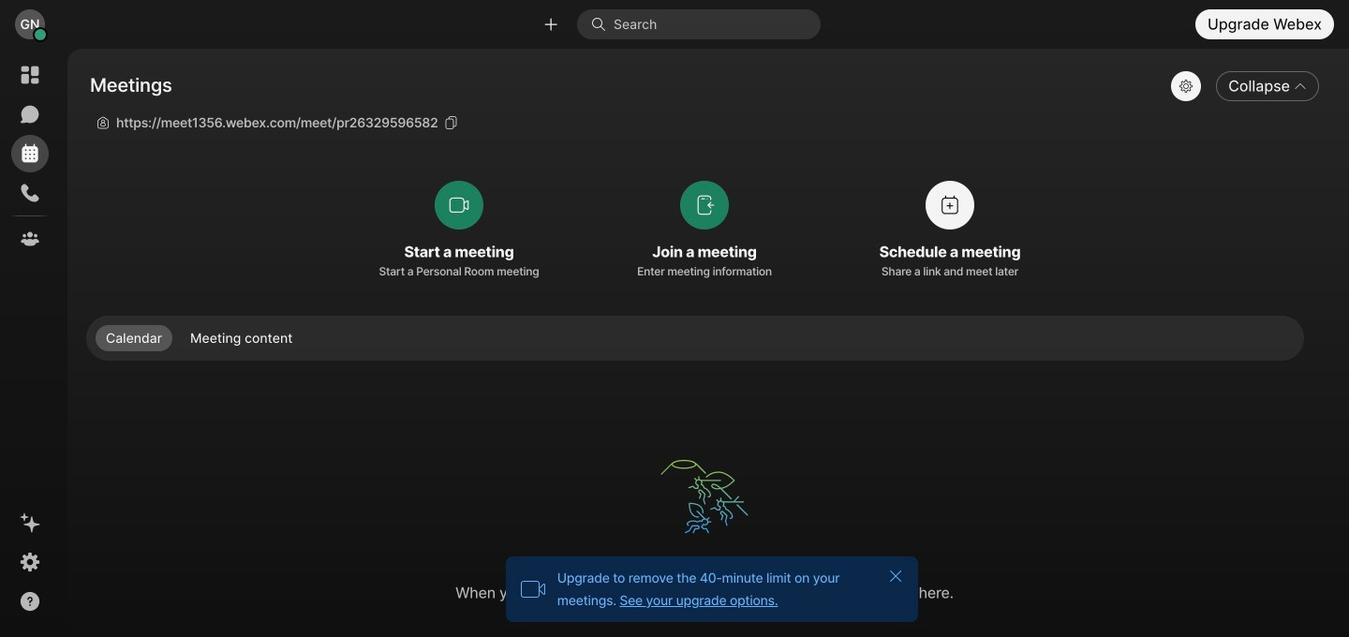 Task type: locate. For each thing, give the bounding box(es) containing it.
navigation
[[0, 49, 60, 637]]

camera_28 image
[[520, 576, 546, 603]]



Task type: describe. For each thing, give the bounding box(es) containing it.
cancel_16 image
[[889, 569, 903, 584]]

webex tab list
[[11, 56, 49, 258]]



Task type: vqa. For each thing, say whether or not it's contained in the screenshot.
Connect people image
no



